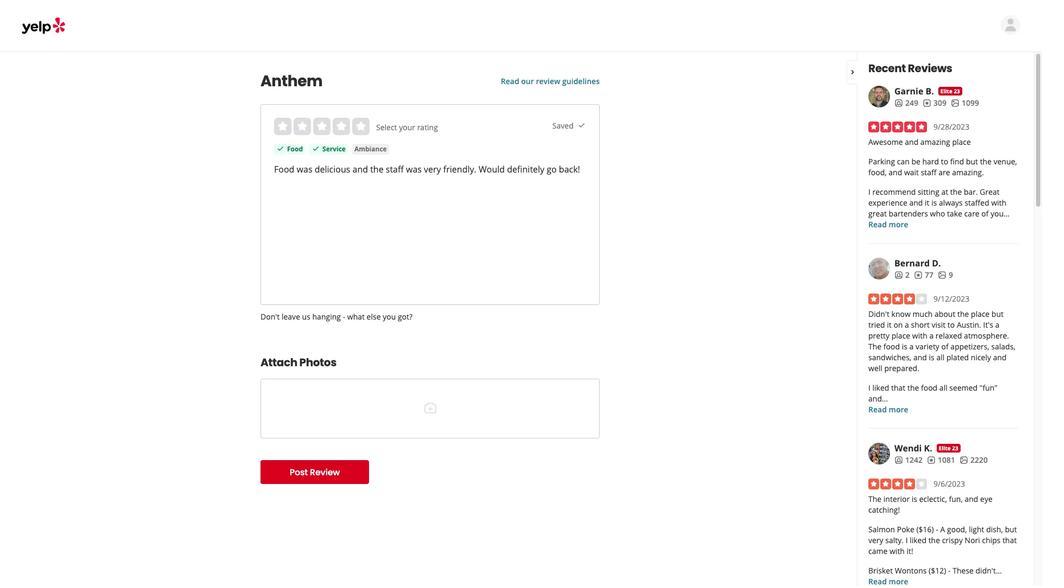 Task type: locate. For each thing, give the bounding box(es) containing it.
2 vertical spatial reviews element
[[927, 455, 955, 466]]

reviews element containing 77
[[914, 270, 934, 281]]

2 vertical spatial photos element
[[960, 455, 988, 466]]

i inside i recommend sitting at the bar. great experience and it is always staffed with great bartenders who take care of you…
[[869, 187, 871, 197]]

16 friends v2 image left 249
[[895, 99, 903, 107]]

- for salmon
[[936, 524, 939, 535]]

friends element down wendi
[[895, 455, 923, 466]]

16 photos v2 image left 2220
[[960, 456, 969, 465]]

- right ($12)
[[948, 566, 951, 576]]

0 horizontal spatial place
[[892, 331, 911, 341]]

light
[[969, 524, 985, 535]]

2 vertical spatial with
[[890, 546, 905, 556]]

1 vertical spatial -
[[936, 524, 939, 535]]

to up are
[[941, 156, 949, 167]]

and inside the interior is eclectic, fun, and eye catching!
[[965, 494, 979, 504]]

1 horizontal spatial but
[[992, 309, 1004, 319]]

but right dish,
[[1005, 524, 1017, 535]]

16 photos v2 image left 9 at the top right of page
[[938, 271, 947, 279]]

friends element containing 1242
[[895, 455, 923, 466]]

is inside the interior is eclectic, fun, and eye catching!
[[912, 494, 918, 504]]

and
[[905, 137, 919, 147], [353, 163, 368, 175], [889, 167, 902, 178], [910, 198, 923, 208], [914, 352, 927, 363], [993, 352, 1007, 363], [965, 494, 979, 504]]

place
[[952, 137, 971, 147], [971, 309, 990, 319], [892, 331, 911, 341]]

the down prepared.
[[908, 383, 919, 393]]

0 vertical spatial i
[[869, 187, 871, 197]]

i for i liked that the food all seemed "fun" and…
[[869, 383, 871, 393]]

but for place
[[992, 309, 1004, 319]]

1 vertical spatial place
[[971, 309, 990, 319]]

read more button for parking can be hard to find but the venue, food, and wait staff are amazing.
[[869, 219, 909, 230]]

1 vertical spatial 16 friends v2 image
[[895, 456, 903, 465]]

staff down ambiance
[[386, 163, 404, 175]]

liked
[[873, 383, 890, 393], [910, 535, 927, 546]]

0 vertical spatial to
[[941, 156, 949, 167]]

all
[[937, 352, 945, 363], [940, 383, 948, 393]]

0 horizontal spatial liked
[[873, 383, 890, 393]]

amazing.
[[952, 167, 984, 178]]

with for place
[[913, 331, 928, 341]]

photo of bernard d. image
[[869, 258, 890, 280]]

1 vertical spatial all
[[940, 383, 948, 393]]

all down "variety"
[[937, 352, 945, 363]]

anthem link
[[261, 71, 475, 92]]

i down food,
[[869, 187, 871, 197]]

1 more from the top
[[889, 219, 909, 230]]

that
[[891, 383, 906, 393], [1003, 535, 1017, 546]]

1 vertical spatial very
[[869, 535, 884, 546]]

0 horizontal spatial food
[[884, 341, 900, 352]]

read left our
[[501, 76, 519, 86]]

topic food detected in review image
[[276, 144, 285, 153], [276, 144, 285, 153]]

2 vertical spatial friends element
[[895, 455, 923, 466]]

Food was delicious and the staff was very friendly. Would definitely go back! text field
[[274, 163, 586, 175]]

eclectic,
[[920, 494, 947, 504]]

garnie
[[895, 85, 924, 97]]

4 star rating image up interior
[[869, 479, 927, 490]]

place down 9/28/2023
[[952, 137, 971, 147]]

more
[[889, 219, 909, 230], [889, 404, 909, 415]]

2 read more button from the top
[[869, 404, 909, 415]]

1 vertical spatial photos element
[[938, 270, 953, 281]]

1242
[[906, 455, 923, 465]]

reviews element down b. at the top right
[[923, 98, 947, 109]]

hard
[[923, 156, 939, 167]]

that down prepared.
[[891, 383, 906, 393]]

didn't know much about the place but tried it on a short visit to austin. it's a pretty place with a relaxed atmosphere. the food is a variety of appetizers, salads, sandwiches, and is all plated nicely and well prepared.
[[869, 309, 1016, 374]]

your
[[399, 122, 415, 132]]

place up the it's
[[971, 309, 990, 319]]

elite up 1081
[[939, 445, 951, 452]]

wait
[[904, 167, 919, 178]]

1 vertical spatial it
[[887, 320, 892, 330]]

read more for parking can be hard to find but the venue, food, and wait staff are amazing.
[[869, 219, 909, 230]]

4 star rating image
[[869, 294, 927, 305], [869, 479, 927, 490]]

be
[[912, 156, 921, 167]]

that inside salmon poke ($16) - a good, light dish, but very salty. i liked the crispy nori chips that came with it!
[[1003, 535, 1017, 546]]

- left what
[[343, 312, 345, 322]]

to up relaxed
[[948, 320, 955, 330]]

review
[[536, 76, 561, 86]]

liked down ($16)
[[910, 535, 927, 546]]

2 vertical spatial but
[[1005, 524, 1017, 535]]

2 read more from the top
[[869, 404, 909, 415]]

0 horizontal spatial it
[[887, 320, 892, 330]]

recent reviews
[[869, 61, 953, 76]]

1 vertical spatial more
[[889, 404, 909, 415]]

1 horizontal spatial liked
[[910, 535, 927, 546]]

23 up 1081
[[952, 445, 959, 452]]

variety
[[916, 341, 940, 352]]

9/6/2023
[[934, 479, 965, 489]]

photos element containing 2220
[[960, 455, 988, 466]]

photos element right 309
[[951, 98, 979, 109]]

staff
[[386, 163, 404, 175], [921, 167, 937, 178]]

with down short
[[913, 331, 928, 341]]

i inside salmon poke ($16) - a good, light dish, but very salty. i liked the crispy nori chips that came with it!
[[906, 535, 908, 546]]

food,
[[869, 167, 887, 178]]

friends element for garnie b.
[[895, 98, 919, 109]]

2 vertical spatial i
[[906, 535, 908, 546]]

at
[[942, 187, 949, 197]]

0 horizontal spatial of
[[942, 341, 949, 352]]

2 more from the top
[[889, 404, 909, 415]]

friends element down bernard
[[895, 270, 910, 281]]

but up the it's
[[992, 309, 1004, 319]]

the
[[980, 156, 992, 167], [370, 163, 384, 175], [951, 187, 962, 197], [958, 309, 969, 319], [908, 383, 919, 393], [929, 535, 940, 546]]

0 vertical spatial the
[[869, 341, 882, 352]]

1 the from the top
[[869, 341, 882, 352]]

the left the venue,
[[980, 156, 992, 167]]

elite 23 up 1081
[[939, 445, 959, 452]]

a
[[941, 524, 945, 535]]

read
[[501, 76, 519, 86], [869, 219, 887, 230], [869, 404, 887, 415]]

the inside the interior is eclectic, fun, and eye catching!
[[869, 494, 882, 504]]

with down the salty.
[[890, 546, 905, 556]]

poke
[[897, 524, 915, 535]]

0 vertical spatial very
[[424, 163, 441, 175]]

select your rating
[[376, 122, 438, 132]]

of down relaxed
[[942, 341, 949, 352]]

and…
[[869, 394, 888, 404]]

photos element
[[951, 98, 979, 109], [938, 270, 953, 281], [960, 455, 988, 466]]

0 vertical spatial but
[[966, 156, 978, 167]]

0 vertical spatial of
[[982, 208, 989, 219]]

all inside the i liked that the food all seemed "fun" and…
[[940, 383, 948, 393]]

0 vertical spatial with
[[992, 198, 1007, 208]]

1 vertical spatial read
[[869, 219, 887, 230]]

read more button down "and…"
[[869, 404, 909, 415]]

liked up "and…"
[[873, 383, 890, 393]]

read down great
[[869, 219, 887, 230]]

reviews element containing 1081
[[927, 455, 955, 466]]

1 horizontal spatial -
[[936, 524, 939, 535]]

reviews
[[908, 61, 953, 76]]

us
[[302, 312, 310, 322]]

16 review v2 image down b. at the top right
[[923, 99, 932, 107]]

place down on
[[892, 331, 911, 341]]

3 friends element from the top
[[895, 455, 923, 466]]

the down ($16)
[[929, 535, 940, 546]]

1 vertical spatial of
[[942, 341, 949, 352]]

0 vertical spatial that
[[891, 383, 906, 393]]

photos element for k.
[[960, 455, 988, 466]]

1 vertical spatial i
[[869, 383, 871, 393]]

k.
[[924, 442, 933, 454]]

much
[[913, 309, 933, 319]]

2 horizontal spatial with
[[992, 198, 1007, 208]]

elite 23 link up 309
[[939, 87, 962, 96]]

read our review guidelines
[[501, 76, 600, 86]]

great
[[980, 187, 1000, 197]]

staff down hard
[[921, 167, 937, 178]]

go
[[547, 163, 557, 175]]

more down the "bartenders"
[[889, 219, 909, 230]]

salmon poke ($16) - a good, light dish, but very salty. i liked the crispy nori chips that came with it!
[[869, 524, 1017, 556]]

-
[[343, 312, 345, 322], [936, 524, 939, 535], [948, 566, 951, 576]]

i up "and…"
[[869, 383, 871, 393]]

1 vertical spatial food
[[921, 383, 938, 393]]

i
[[869, 187, 871, 197], [869, 383, 871, 393], [906, 535, 908, 546]]

photo of garnie b. image
[[869, 86, 890, 107]]

2 friends element from the top
[[895, 270, 910, 281]]

None radio
[[274, 118, 292, 135], [313, 118, 331, 135], [333, 118, 350, 135], [274, 118, 292, 135], [313, 118, 331, 135], [333, 118, 350, 135]]

0 vertical spatial -
[[343, 312, 345, 322]]

0 horizontal spatial very
[[424, 163, 441, 175]]

and down "variety"
[[914, 352, 927, 363]]

2220
[[971, 455, 988, 465]]

0 vertical spatial food
[[287, 144, 303, 154]]

2 vertical spatial -
[[948, 566, 951, 576]]

16 photos v2 image
[[951, 99, 960, 107], [938, 271, 947, 279], [960, 456, 969, 465]]

very up the came
[[869, 535, 884, 546]]

1 horizontal spatial it
[[925, 198, 930, 208]]

don't
[[261, 312, 280, 322]]

staff inside parking can be hard to find but the venue, food, and wait staff are amazing.
[[921, 167, 937, 178]]

0 vertical spatial 16 friends v2 image
[[895, 99, 903, 107]]

food left delicious
[[274, 163, 294, 175]]

1 read more button from the top
[[869, 219, 909, 230]]

0 vertical spatial photos element
[[951, 98, 979, 109]]

1 vertical spatial reviews element
[[914, 270, 934, 281]]

rating element
[[274, 118, 370, 135]]

the
[[869, 341, 882, 352], [869, 494, 882, 504]]

friends element down garnie
[[895, 98, 919, 109]]

16 photos v2 image for k.
[[960, 456, 969, 465]]

- inside salmon poke ($16) - a good, light dish, but very salty. i liked the crispy nori chips that came with it!
[[936, 524, 939, 535]]

the right at
[[951, 187, 962, 197]]

attach photos image
[[424, 402, 437, 415]]

is up 'who'
[[932, 198, 937, 208]]

23 for k.
[[952, 445, 959, 452]]

0 vertical spatial 16 review v2 image
[[923, 99, 932, 107]]

16 review v2 image
[[923, 99, 932, 107], [914, 271, 923, 279], [927, 456, 936, 465]]

the down pretty
[[869, 341, 882, 352]]

it down sitting at the right of page
[[925, 198, 930, 208]]

is right interior
[[912, 494, 918, 504]]

23 right b. at the top right
[[954, 87, 960, 95]]

bar.
[[964, 187, 978, 197]]

i down poke
[[906, 535, 908, 546]]

1 vertical spatial 4 star rating image
[[869, 479, 927, 490]]

with for good,
[[890, 546, 905, 556]]

1 vertical spatial read more button
[[869, 404, 909, 415]]

garnie b.
[[895, 85, 934, 97]]

with inside salmon poke ($16) - a good, light dish, but very salty. i liked the crispy nori chips that came with it!
[[890, 546, 905, 556]]

plated
[[947, 352, 969, 363]]

but up amazing. on the top of page
[[966, 156, 978, 167]]

4 star rating image for know
[[869, 294, 927, 305]]

0 horizontal spatial that
[[891, 383, 906, 393]]

0 horizontal spatial but
[[966, 156, 978, 167]]

and up the "bartenders"
[[910, 198, 923, 208]]

2 horizontal spatial but
[[1005, 524, 1017, 535]]

2 16 friends v2 image from the top
[[895, 456, 903, 465]]

more for liked
[[889, 404, 909, 415]]

food left seemed
[[921, 383, 938, 393]]

5 star rating image
[[869, 122, 927, 132]]

reviews element containing 309
[[923, 98, 947, 109]]

and left "eye"
[[965, 494, 979, 504]]

2 vertical spatial read
[[869, 404, 887, 415]]

read for didn't
[[869, 404, 887, 415]]

1 vertical spatial to
[[948, 320, 955, 330]]

the up catching!
[[869, 494, 882, 504]]

23
[[954, 87, 960, 95], [952, 445, 959, 452]]

photos element right 1081
[[960, 455, 988, 466]]

of inside didn't know much about the place but tried it on a short visit to austin. it's a pretty place with a relaxed atmosphere. the food is a variety of appetizers, salads, sandwiches, and is all plated nicely and well prepared.
[[942, 341, 949, 352]]

0 vertical spatial elite 23
[[941, 87, 960, 95]]

1 vertical spatial 16 review v2 image
[[914, 271, 923, 279]]

and inside parking can be hard to find but the venue, food, and wait staff are amazing.
[[889, 167, 902, 178]]

photo of wendi k. image
[[869, 443, 890, 465]]

friends element
[[895, 98, 919, 109], [895, 270, 910, 281], [895, 455, 923, 466]]

1 vertical spatial but
[[992, 309, 1004, 319]]

awesome and amazing place
[[869, 137, 971, 147]]

1 vertical spatial elite 23 link
[[937, 444, 961, 453]]

friends element containing 2
[[895, 270, 910, 281]]

the inside the i liked that the food all seemed "fun" and…
[[908, 383, 919, 393]]

1 vertical spatial elite 23
[[939, 445, 959, 452]]

0 horizontal spatial -
[[343, 312, 345, 322]]

1 horizontal spatial that
[[1003, 535, 1017, 546]]

i inside the i liked that the food all seemed "fun" and…
[[869, 383, 871, 393]]

definitely
[[507, 163, 545, 175]]

1 friends element from the top
[[895, 98, 919, 109]]

0 vertical spatial all
[[937, 352, 945, 363]]

austin.
[[957, 320, 981, 330]]

the inside didn't know much about the place but tried it on a short visit to austin. it's a pretty place with a relaxed atmosphere. the food is a variety of appetizers, salads, sandwiches, and is all plated nicely and well prepared.
[[958, 309, 969, 319]]

read down "and…"
[[869, 404, 887, 415]]

0 vertical spatial elite 23 link
[[939, 87, 962, 96]]

with up you… on the top right
[[992, 198, 1007, 208]]

16 photos v2 image left 1099
[[951, 99, 960, 107]]

experience
[[869, 198, 908, 208]]

16 review v2 image left the 77
[[914, 271, 923, 279]]

with inside didn't know much about the place but tried it on a short visit to austin. it's a pretty place with a relaxed atmosphere. the food is a variety of appetizers, salads, sandwiches, and is all plated nicely and well prepared.
[[913, 331, 928, 341]]

it left on
[[887, 320, 892, 330]]

the inside salmon poke ($16) - a good, light dish, but very salty. i liked the crispy nori chips that came with it!
[[929, 535, 940, 546]]

16 friends v2 image
[[895, 99, 903, 107], [895, 456, 903, 465]]

0 vertical spatial food
[[884, 341, 900, 352]]

1 vertical spatial read more
[[869, 404, 909, 415]]

- left a
[[936, 524, 939, 535]]

0 horizontal spatial was
[[297, 163, 312, 175]]

16 friends v2 image
[[895, 271, 903, 279]]

1 horizontal spatial food
[[921, 383, 938, 393]]

1 4 star rating image from the top
[[869, 294, 927, 305]]

was down topic service detected in review icon
[[297, 163, 312, 175]]

photos element down d.
[[938, 270, 953, 281]]

1 horizontal spatial was
[[406, 163, 422, 175]]

1 horizontal spatial very
[[869, 535, 884, 546]]

attach photos
[[261, 355, 337, 370]]

it inside i recommend sitting at the bar. great experience and it is always staffed with great bartenders who take care of you…
[[925, 198, 930, 208]]

1 vertical spatial food
[[274, 163, 294, 175]]

jeremy m. image
[[1001, 15, 1021, 35]]

1 vertical spatial elite
[[939, 445, 951, 452]]

food left topic service detected in review image
[[287, 144, 303, 154]]

1 horizontal spatial with
[[913, 331, 928, 341]]

friends element for wendi k.
[[895, 455, 923, 466]]

1 read more from the top
[[869, 219, 909, 230]]

1 horizontal spatial place
[[952, 137, 971, 147]]

and down ambiance
[[353, 163, 368, 175]]

close sidebar icon image
[[849, 68, 857, 76], [849, 68, 857, 76]]

reviews element down k. at bottom
[[927, 455, 955, 466]]

2 horizontal spatial -
[[948, 566, 951, 576]]

all left seemed
[[940, 383, 948, 393]]

0 vertical spatial reviews element
[[923, 98, 947, 109]]

0 vertical spatial 23
[[954, 87, 960, 95]]

2 vertical spatial 16 review v2 image
[[927, 456, 936, 465]]

staffed
[[965, 198, 990, 208]]

post review button
[[261, 460, 369, 484]]

1 vertical spatial with
[[913, 331, 928, 341]]

1 vertical spatial the
[[869, 494, 882, 504]]

1 horizontal spatial staff
[[921, 167, 937, 178]]

but inside parking can be hard to find but the venue, food, and wait staff are amazing.
[[966, 156, 978, 167]]

food inside the i liked that the food all seemed "fun" and…
[[921, 383, 938, 393]]

0 vertical spatial liked
[[873, 383, 890, 393]]

food
[[884, 341, 900, 352], [921, 383, 938, 393]]

of right care
[[982, 208, 989, 219]]

1 horizontal spatial of
[[982, 208, 989, 219]]

0 vertical spatial more
[[889, 219, 909, 230]]

on
[[894, 320, 903, 330]]

0 vertical spatial read more
[[869, 219, 909, 230]]

elite 23 link for k.
[[937, 444, 961, 453]]

elite up 309
[[941, 87, 953, 95]]

($16)
[[917, 524, 934, 535]]

a
[[905, 320, 909, 330], [996, 320, 1000, 330], [930, 331, 934, 341], [910, 341, 914, 352]]

0 vertical spatial 4 star rating image
[[869, 294, 927, 305]]

0 vertical spatial elite
[[941, 87, 953, 95]]

read more down great
[[869, 219, 909, 230]]

was down your
[[406, 163, 422, 175]]

elite 23 link up 1081
[[937, 444, 961, 453]]

elite for b.
[[941, 87, 953, 95]]

1 vertical spatial liked
[[910, 535, 927, 546]]

2 4 star rating image from the top
[[869, 479, 927, 490]]

and down can
[[889, 167, 902, 178]]

2 vertical spatial 16 photos v2 image
[[960, 456, 969, 465]]

the down ambiance
[[370, 163, 384, 175]]

read more down "and…"
[[869, 404, 909, 415]]

who
[[930, 208, 945, 219]]

very left friendly.
[[424, 163, 441, 175]]

anthem
[[261, 71, 323, 92]]

reviews element
[[923, 98, 947, 109], [914, 270, 934, 281], [927, 455, 955, 466]]

0 vertical spatial 16 photos v2 image
[[951, 99, 960, 107]]

didn't…
[[976, 566, 1002, 576]]

0 vertical spatial it
[[925, 198, 930, 208]]

a right on
[[905, 320, 909, 330]]

reviews element down bernard d.
[[914, 270, 934, 281]]

1 vertical spatial 23
[[952, 445, 959, 452]]

0 vertical spatial friends element
[[895, 98, 919, 109]]

to inside parking can be hard to find but the venue, food, and wait staff are amazing.
[[941, 156, 949, 167]]

is inside i recommend sitting at the bar. great experience and it is always staffed with great bartenders who take care of you…
[[932, 198, 937, 208]]

16 checkmark v2 image
[[578, 121, 586, 130]]

more down the i liked that the food all seemed "fun" and…
[[889, 404, 909, 415]]

food up sandwiches,
[[884, 341, 900, 352]]

None radio
[[294, 118, 311, 135], [352, 118, 370, 135], [294, 118, 311, 135], [352, 118, 370, 135]]

photos element containing 1099
[[951, 98, 979, 109]]

0 horizontal spatial staff
[[386, 163, 404, 175]]

1 vertical spatial that
[[1003, 535, 1017, 546]]

but inside didn't know much about the place but tried it on a short visit to austin. it's a pretty place with a relaxed atmosphere. the food is a variety of appetizers, salads, sandwiches, and is all plated nicely and well prepared.
[[992, 309, 1004, 319]]

1 vertical spatial friends element
[[895, 270, 910, 281]]

is
[[932, 198, 937, 208], [902, 341, 908, 352], [929, 352, 935, 363], [912, 494, 918, 504]]

delicious
[[315, 163, 350, 175]]

awesome
[[869, 137, 903, 147]]

1 16 friends v2 image from the top
[[895, 99, 903, 107]]

2 the from the top
[[869, 494, 882, 504]]

0 vertical spatial read more button
[[869, 219, 909, 230]]

0 horizontal spatial with
[[890, 546, 905, 556]]

seemed
[[950, 383, 978, 393]]

post
[[290, 466, 308, 479]]

the up austin.
[[958, 309, 969, 319]]

elite 23 up 309
[[941, 87, 960, 95]]

that right chips
[[1003, 535, 1017, 546]]

are
[[939, 167, 950, 178]]

4 star rating image up know
[[869, 294, 927, 305]]

more for can
[[889, 219, 909, 230]]

16 review v2 image for wendi
[[927, 456, 936, 465]]

read more button down great
[[869, 219, 909, 230]]

16 review v2 image down k. at bottom
[[927, 456, 936, 465]]

friends element containing 249
[[895, 98, 919, 109]]

16 friends v2 image down wendi
[[895, 456, 903, 465]]

is down "variety"
[[929, 352, 935, 363]]

4 star rating image for interior
[[869, 479, 927, 490]]



Task type: describe. For each thing, give the bounding box(es) containing it.
16 photos v2 image for b.
[[951, 99, 960, 107]]

photos element for b.
[[951, 98, 979, 109]]

16 review v2 image for garnie
[[923, 99, 932, 107]]

a up "variety"
[[930, 331, 934, 341]]

about
[[935, 309, 956, 319]]

9/28/2023
[[934, 122, 970, 132]]

liked inside salmon poke ($16) - a good, light dish, but very salty. i liked the crispy nori chips that came with it!
[[910, 535, 927, 546]]

a right the it's
[[996, 320, 1000, 330]]

friendly.
[[443, 163, 477, 175]]

0 vertical spatial place
[[952, 137, 971, 147]]

salmon
[[869, 524, 895, 535]]

but for find
[[966, 156, 978, 167]]

recent
[[869, 61, 906, 76]]

b.
[[926, 85, 934, 97]]

1 was from the left
[[297, 163, 312, 175]]

amazing
[[921, 137, 951, 147]]

2 horizontal spatial place
[[971, 309, 990, 319]]

i recommend sitting at the bar. great experience and it is always staffed with great bartenders who take care of you…
[[869, 187, 1010, 219]]

the inside didn't know much about the place but tried it on a short visit to austin. it's a pretty place with a relaxed atmosphere. the food is a variety of appetizers, salads, sandwiches, and is all plated nicely and well prepared.
[[869, 341, 882, 352]]

find
[[951, 156, 964, 167]]

- for brisket
[[948, 566, 951, 576]]

i for i recommend sitting at the bar. great experience and it is always staffed with great bartenders who take care of you…
[[869, 187, 871, 197]]

and down salads,
[[993, 352, 1007, 363]]

always
[[939, 198, 963, 208]]

recommend
[[873, 187, 916, 197]]

309
[[934, 98, 947, 108]]

read more button for i liked that the food all seemed "fun" and…
[[869, 404, 909, 415]]

photos
[[299, 355, 337, 370]]

leave
[[282, 312, 300, 322]]

all inside didn't know much about the place but tried it on a short visit to austin. it's a pretty place with a relaxed atmosphere. the food is a variety of appetizers, salads, sandwiches, and is all plated nicely and well prepared.
[[937, 352, 945, 363]]

good,
[[947, 524, 967, 535]]

with inside i recommend sitting at the bar. great experience and it is always staffed with great bartenders who take care of you…
[[992, 198, 1007, 208]]

prepared.
[[885, 363, 920, 374]]

pretty
[[869, 331, 890, 341]]

salty.
[[886, 535, 904, 546]]

didn't
[[869, 309, 890, 319]]

appetizers,
[[951, 341, 990, 352]]

else
[[367, 312, 381, 322]]

these
[[953, 566, 974, 576]]

dish,
[[987, 524, 1003, 535]]

nicely
[[971, 352, 991, 363]]

9
[[949, 270, 953, 280]]

2 was from the left
[[406, 163, 422, 175]]

topic service detected in review image
[[312, 144, 320, 153]]

is up sandwiches,
[[902, 341, 908, 352]]

that inside the i liked that the food all seemed "fun" and…
[[891, 383, 906, 393]]

liked inside the i liked that the food all seemed "fun" and…
[[873, 383, 890, 393]]

read our review guidelines link
[[501, 76, 600, 86]]

16 friends v2 image for garnie
[[895, 99, 903, 107]]

bartenders
[[889, 208, 928, 219]]

what
[[347, 312, 365, 322]]

back!
[[559, 163, 580, 175]]

food was delicious and the staff was very friendly. would definitely go back!
[[274, 163, 580, 175]]

elite 23 link for b.
[[939, 87, 962, 96]]

atmosphere.
[[964, 331, 1009, 341]]

food for food
[[287, 144, 303, 154]]

great
[[869, 208, 887, 219]]

venue,
[[994, 156, 1017, 167]]

tried
[[869, 320, 885, 330]]

2 vertical spatial place
[[892, 331, 911, 341]]

salads,
[[992, 341, 1016, 352]]

brisket
[[869, 566, 893, 576]]

and inside i recommend sitting at the bar. great experience and it is always staffed with great bartenders who take care of you…
[[910, 198, 923, 208]]

brisket wontons ($12) - these didn't…
[[869, 566, 1002, 576]]

short
[[911, 320, 930, 330]]

elite for k.
[[939, 445, 951, 452]]

our
[[521, 76, 534, 86]]

but inside salmon poke ($16) - a good, light dish, but very salty. i liked the crispy nori chips that came with it!
[[1005, 524, 1017, 535]]

care
[[965, 208, 980, 219]]

2
[[906, 270, 910, 280]]

well
[[869, 363, 883, 374]]

23 for b.
[[954, 87, 960, 95]]

rating
[[417, 122, 438, 132]]

post review
[[290, 466, 340, 479]]

read more for i liked that the food all seemed "fun" and…
[[869, 404, 909, 415]]

1 vertical spatial 16 photos v2 image
[[938, 271, 947, 279]]

of inside i recommend sitting at the bar. great experience and it is always staffed with great bartenders who take care of you…
[[982, 208, 989, 219]]

can
[[897, 156, 910, 167]]

the inside parking can be hard to find but the venue, food, and wait staff are amazing.
[[980, 156, 992, 167]]

know
[[892, 309, 911, 319]]

catching!
[[869, 505, 900, 515]]

saved
[[553, 120, 578, 131]]

"fun"
[[980, 383, 998, 393]]

sandwiches,
[[869, 352, 912, 363]]

elite 23 for wendi k.
[[939, 445, 959, 452]]

you
[[383, 312, 396, 322]]

wendi k.
[[895, 442, 933, 454]]

bernard
[[895, 257, 930, 269]]

bernard d.
[[895, 257, 941, 269]]

topic service detected in review image
[[312, 144, 320, 153]]

review
[[310, 466, 340, 479]]

the inside i recommend sitting at the bar. great experience and it is always staffed with great bartenders who take care of you…
[[951, 187, 962, 197]]

visit
[[932, 320, 946, 330]]

it!
[[907, 546, 914, 556]]

wontons
[[895, 566, 927, 576]]

attach
[[261, 355, 297, 370]]

($12)
[[929, 566, 947, 576]]

a left "variety"
[[910, 341, 914, 352]]

reviews element for k.
[[927, 455, 955, 466]]

reviews element for b.
[[923, 98, 947, 109]]

parking can be hard to find but the venue, food, and wait staff are amazing.
[[869, 156, 1017, 178]]

don't leave us hanging - what else you got?
[[261, 312, 413, 322]]

very inside salmon poke ($16) - a good, light dish, but very salty. i liked the crispy nori chips that came with it!
[[869, 535, 884, 546]]

food inside didn't know much about the place but tried it on a short visit to austin. it's a pretty place with a relaxed atmosphere. the food is a variety of appetizers, salads, sandwiches, and is all plated nicely and well prepared.
[[884, 341, 900, 352]]

parking
[[869, 156, 895, 167]]

chips
[[982, 535, 1001, 546]]

read for awesome
[[869, 219, 887, 230]]

you…
[[991, 208, 1010, 219]]

elite 23 for garnie b.
[[941, 87, 960, 95]]

came
[[869, 546, 888, 556]]

eye
[[981, 494, 993, 504]]

and up be
[[905, 137, 919, 147]]

crispy
[[942, 535, 963, 546]]

it inside didn't know much about the place but tried it on a short visit to austin. it's a pretty place with a relaxed atmosphere. the food is a variety of appetizers, salads, sandwiches, and is all plated nicely and well prepared.
[[887, 320, 892, 330]]

1081
[[938, 455, 955, 465]]

interior
[[884, 494, 910, 504]]

food for food was delicious and the staff was very friendly. would definitely go back!
[[274, 163, 294, 175]]

0 vertical spatial read
[[501, 76, 519, 86]]

to inside didn't know much about the place but tried it on a short visit to austin. it's a pretty place with a relaxed atmosphere. the food is a variety of appetizers, salads, sandwiches, and is all plated nicely and well prepared.
[[948, 320, 955, 330]]

16 friends v2 image for wendi
[[895, 456, 903, 465]]

service
[[323, 144, 346, 154]]

ambiance
[[354, 144, 387, 154]]

take
[[947, 208, 963, 219]]

it's
[[983, 320, 994, 330]]

1099
[[962, 98, 979, 108]]

the interior is eclectic, fun, and eye catching!
[[869, 494, 993, 515]]

photos element containing 9
[[938, 270, 953, 281]]



Task type: vqa. For each thing, say whether or not it's contained in the screenshot.
23 for K.
yes



